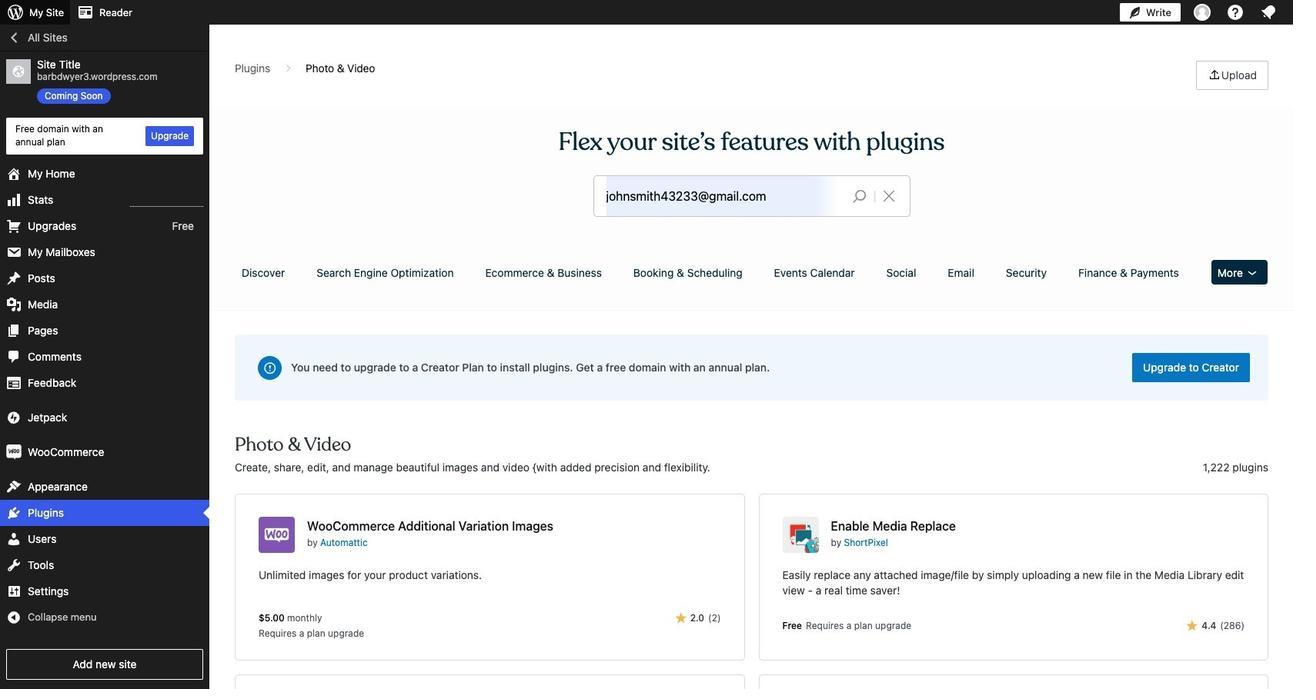 Task type: locate. For each thing, give the bounding box(es) containing it.
my profile image
[[1194, 4, 1211, 21]]

help image
[[1226, 3, 1245, 22]]

1 plugin icon image from the left
[[259, 517, 295, 553]]

2 plugin icon image from the left
[[783, 517, 819, 553]]

plugin icon image
[[259, 517, 295, 553], [783, 517, 819, 553]]

2 img image from the top
[[6, 445, 22, 460]]

Search search field
[[606, 176, 840, 216]]

manage your notifications image
[[1259, 3, 1278, 22]]

1 horizontal spatial plugin icon image
[[783, 517, 819, 553]]

0 vertical spatial img image
[[6, 410, 22, 425]]

open search image
[[840, 186, 879, 207]]

1 img image from the top
[[6, 410, 22, 425]]

main content
[[229, 61, 1274, 690]]

1 vertical spatial img image
[[6, 445, 22, 460]]

0 horizontal spatial plugin icon image
[[259, 517, 295, 553]]

None search field
[[594, 176, 910, 216]]

img image
[[6, 410, 22, 425], [6, 445, 22, 460]]



Task type: vqa. For each thing, say whether or not it's contained in the screenshot.
Site in Site Title rubyanndersson.wordpress.com
no



Task type: describe. For each thing, give the bounding box(es) containing it.
close search image
[[869, 187, 908, 206]]

highest hourly views 0 image
[[130, 197, 203, 207]]



